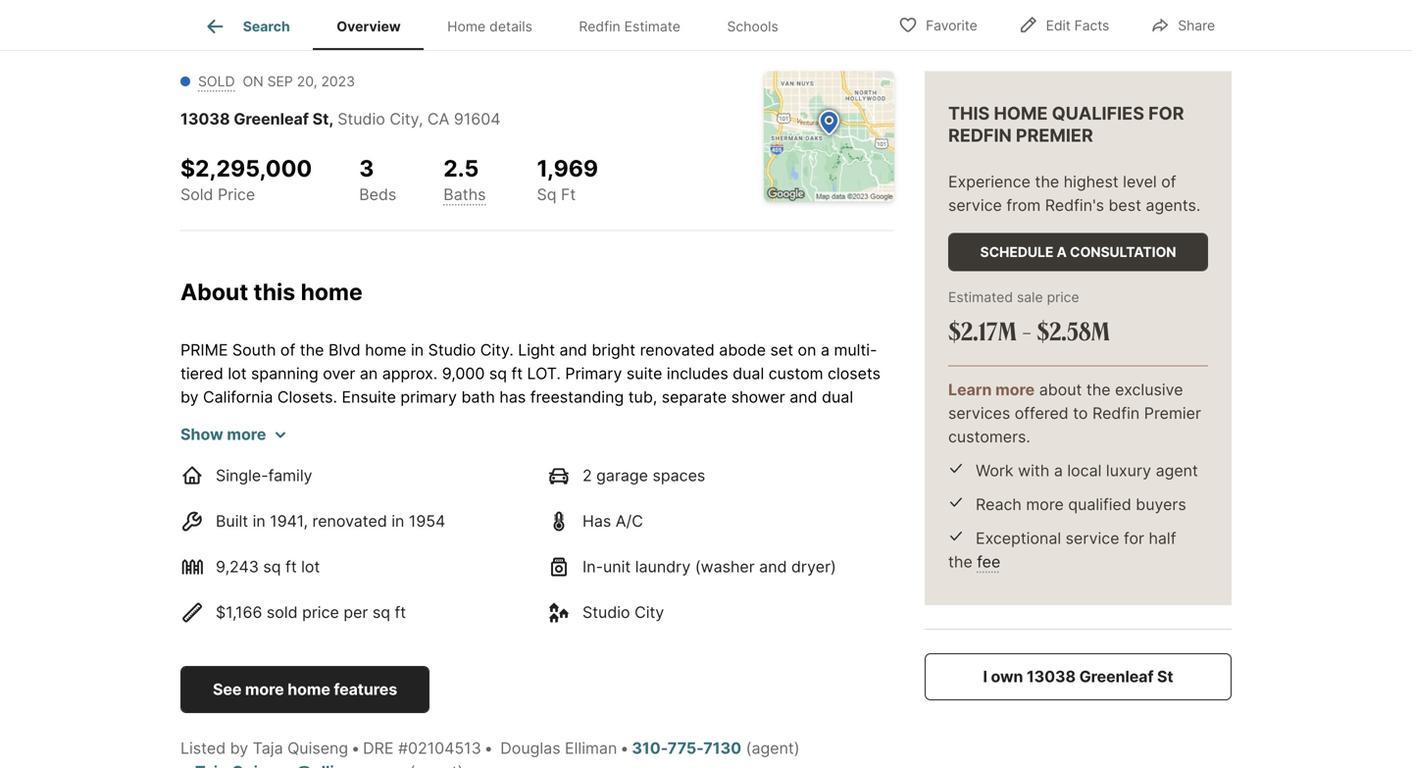 Task type: describe. For each thing, give the bounding box(es) containing it.
street
[[348, 3, 389, 20]]

0 vertical spatial greenleaf
[[234, 109, 309, 129]]

1 horizontal spatial has
[[684, 505, 710, 524]]

details
[[490, 18, 533, 35]]

the inside experience the highest level of service from redfin's best agents.
[[1035, 172, 1060, 191]]

schedule a consultation button
[[949, 233, 1209, 271]]

1 vertical spatial add'l
[[213, 529, 248, 548]]

$2.17m
[[949, 314, 1017, 347]]

the up countertop,
[[718, 434, 743, 453]]

lot inside prime south of the blvd home in studio city. light and bright renovated abode set on a multi- tiered lot spanning over an approx. 9,000 sq ft lot. primary suite includes dual custom closets by california closets. ensuite primary bath has freestanding tub, separate shower and dual sinks plus vanity. two add'l bedrooms, one being used as an office includes a 1/2 bath as well as direct access to the yard. the main living space seamlessly connects the kitchen, living and dining. impressive vaulted kitchen, including custom cabinets, quartz countertop, stainless steel appliances. french doors lead you to the newly stone paved patio with wood burning outdoor fireplace perfect for alfresco dining and entertaining. the pool level has wonderful valley views and add'l grass pads for lounging. insulated garage w/ recessed lighting and wired for internet, cable and satellite offers add'l flex space for various uses. enjoy the convenience of the close proximity to coldwater and ventura. pick up gourmet groceries, shop or dine at the nearby shops at the sportsmen's lodge development just moments away!
[[228, 364, 247, 383]]

premier
[[1145, 404, 1202, 423]]

0 horizontal spatial bath
[[462, 387, 495, 406]]

ft inside prime south of the blvd home in studio city. light and bright renovated abode set on a multi- tiered lot spanning over an approx. 9,000 sq ft lot. primary suite includes dual custom closets by california closets. ensuite primary bath has freestanding tub, separate shower and dual sinks plus vanity. two add'l bedrooms, one being used as an office includes a 1/2 bath as well as direct access to the yard. the main living space seamlessly connects the kitchen, living and dining. impressive vaulted kitchen, including custom cabinets, quartz countertop, stainless steel appliances. french doors lead you to the newly stone paved patio with wood burning outdoor fireplace perfect for alfresco dining and entertaining. the pool level has wonderful valley views and add'l grass pads for lounging. insulated garage w/ recessed lighting and wired for internet, cable and satellite offers add'l flex space for various uses. enjoy the convenience of the close proximity to coldwater and ventura. pick up gourmet groceries, shop or dine at the nearby shops at the sportsmen's lodge development just moments away!
[[512, 364, 523, 383]]

of inside experience the highest level of service from redfin's best agents.
[[1162, 172, 1177, 191]]

learn more
[[949, 380, 1035, 399]]

1 vertical spatial at
[[231, 599, 246, 618]]

separate
[[662, 387, 727, 406]]

redfin inside about the exclusive services offered to redfin premier customers.
[[1093, 404, 1140, 423]]

2 garage spaces
[[583, 466, 706, 485]]

steel
[[856, 458, 892, 477]]

laundry
[[635, 557, 691, 576]]

1 horizontal spatial custom
[[769, 364, 824, 383]]

work
[[976, 461, 1014, 480]]

over
[[323, 364, 356, 383]]

sq inside prime south of the blvd home in studio city. light and bright renovated abode set on a multi- tiered lot spanning over an approx. 9,000 sq ft lot. primary suite includes dual custom closets by california closets. ensuite primary bath has freestanding tub, separate shower and dual sinks plus vanity. two add'l bedrooms, one being used as an office includes a 1/2 bath as well as direct access to the yard. the main living space seamlessly connects the kitchen, living and dining. impressive vaulted kitchen, including custom cabinets, quartz countertop, stainless steel appliances. french doors lead you to the newly stone paved patio with wood burning outdoor fireplace perfect for alfresco dining and entertaining. the pool level has wonderful valley views and add'l grass pads for lounging. insulated garage w/ recessed lighting and wired for internet, cable and satellite offers add'l flex space for various uses. enjoy the convenience of the close proximity to coldwater and ventura. pick up gourmet groceries, shop or dine at the nearby shops at the sportsmen's lodge development just moments away!
[[489, 364, 507, 383]]

up
[[487, 576, 506, 595]]

wood
[[708, 481, 749, 501]]

impressive
[[234, 458, 314, 477]]

estimate
[[625, 18, 681, 35]]

0 horizontal spatial a
[[745, 411, 754, 430]]

close
[[833, 552, 873, 571]]

2 vertical spatial a
[[1054, 461, 1063, 480]]

for up offers
[[339, 529, 359, 548]]

vaulted
[[319, 458, 373, 477]]

$2.58m
[[1037, 314, 1111, 347]]

lead
[[371, 481, 403, 501]]

connects
[[646, 434, 714, 453]]

home for about this home
[[301, 278, 363, 306]]

3
[[359, 155, 374, 182]]

sold link
[[198, 73, 235, 90]]

abode
[[719, 340, 766, 359]]

home inside prime south of the blvd home in studio city. light and bright renovated abode set on a multi- tiered lot spanning over an approx. 9,000 sq ft lot. primary suite includes dual custom closets by california closets. ensuite primary bath has freestanding tub, separate shower and dual sinks plus vanity. two add'l bedrooms, one being used as an office includes a 1/2 bath as well as direct access to the yard. the main living space seamlessly connects the kitchen, living and dining. impressive vaulted kitchen, including custom cabinets, quartz countertop, stainless steel appliances. french doors lead you to the newly stone paved patio with wood burning outdoor fireplace perfect for alfresco dining and entertaining. the pool level has wonderful valley views and add'l grass pads for lounging. insulated garage w/ recessed lighting and wired for internet, cable and satellite offers add'l flex space for various uses. enjoy the convenience of the close proximity to coldwater and ventura. pick up gourmet groceries, shop or dine at the nearby shops at the sportsmen's lodge development just moments away!
[[365, 340, 407, 359]]

2 vertical spatial ft
[[395, 603, 406, 622]]

sold
[[198, 73, 235, 90]]

multi-
[[834, 340, 878, 359]]

more for see
[[245, 680, 284, 699]]

fireplace
[[181, 505, 245, 524]]

service inside experience the highest level of service from redfin's best agents.
[[949, 196, 1003, 215]]

has
[[583, 511, 611, 531]]

convenience
[[687, 552, 781, 571]]

7130
[[704, 738, 742, 758]]

1 vertical spatial space
[[439, 552, 483, 571]]

1 vertical spatial ft
[[286, 557, 297, 576]]

share button
[[1134, 4, 1232, 45]]

lodge
[[376, 599, 423, 618]]

fee link
[[977, 552, 1001, 571]]

0 horizontal spatial has
[[500, 387, 526, 406]]

0 vertical spatial st
[[313, 109, 329, 129]]

sold on sep 20, 2023
[[198, 73, 355, 90]]

closets.
[[278, 387, 337, 406]]

1 horizontal spatial at
[[752, 576, 767, 595]]

on
[[243, 73, 264, 90]]

i own 13038 greenleaf st
[[983, 667, 1174, 686]]

0 horizontal spatial custom
[[512, 458, 567, 477]]

1 horizontal spatial as
[[588, 411, 605, 430]]

1 horizontal spatial agent
[[1156, 461, 1199, 480]]

sep
[[267, 73, 293, 90]]

baths
[[444, 185, 486, 204]]

price
[[218, 185, 255, 204]]

french
[[269, 481, 320, 501]]

1 vertical spatial bath
[[785, 411, 819, 430]]

own
[[991, 667, 1024, 686]]

more for reach
[[1027, 495, 1064, 514]]

estimated
[[949, 289, 1013, 306]]

single-family
[[216, 466, 313, 485]]

reach more qualified buyers
[[976, 495, 1187, 514]]

1 vertical spatial an
[[610, 411, 628, 430]]

pick
[[452, 576, 483, 595]]

to down 'two' at bottom left
[[305, 434, 320, 453]]

to right you
[[438, 481, 453, 501]]

2 living from the left
[[810, 434, 849, 453]]

one
[[470, 411, 497, 430]]

2 vertical spatial studio
[[583, 603, 630, 622]]

home
[[994, 103, 1048, 124]]

schools
[[727, 18, 779, 35]]

0 horizontal spatial dual
[[733, 364, 764, 383]]

0 vertical spatial includes
[[667, 364, 729, 383]]

9,243
[[216, 557, 259, 576]]

home details tab
[[424, 3, 556, 50]]

more for show
[[227, 425, 266, 444]]

0 horizontal spatial 13038
[[181, 109, 230, 129]]

sold
[[267, 603, 298, 622]]

this
[[949, 103, 990, 124]]

views
[[840, 505, 883, 524]]

including
[[441, 458, 507, 477]]

2 • from the left
[[484, 738, 493, 758]]

offers
[[320, 552, 363, 571]]

and up per
[[353, 576, 381, 595]]

level inside experience the highest level of service from redfin's best agents.
[[1123, 172, 1157, 191]]

city.
[[480, 340, 514, 359]]

the left blvd
[[300, 340, 324, 359]]

to up $1,166
[[253, 576, 268, 595]]

310-
[[632, 738, 668, 758]]

home details
[[448, 18, 533, 35]]

from
[[1007, 196, 1041, 215]]

1 horizontal spatial a
[[821, 340, 830, 359]]

$2,295,000
[[181, 155, 312, 182]]

31 photos
[[1135, 3, 1200, 20]]

1 horizontal spatial of
[[785, 552, 800, 571]]

310-775-7130 link
[[632, 738, 742, 758]]

shower
[[732, 387, 786, 406]]

1 horizontal spatial lot
[[301, 557, 320, 576]]

listed by taja quiseng • dre # 02104513 • douglas elliman • 310-775-7130 ( agent )
[[181, 738, 800, 758]]

1/2
[[758, 411, 780, 430]]

this home qualifies for redfin premier
[[949, 103, 1185, 146]]

overview
[[337, 18, 401, 35]]

0 vertical spatial garage
[[597, 466, 648, 485]]

schedule
[[981, 244, 1054, 260]]

wired
[[750, 529, 791, 548]]

in inside prime south of the blvd home in studio city. light and bright renovated abode set on a multi- tiered lot spanning over an approx. 9,000 sq ft lot. primary suite includes dual custom closets by california closets. ensuite primary bath has freestanding tub, separate shower and dual sinks plus vanity. two add'l bedrooms, one being used as an office includes a 1/2 bath as well as direct access to the yard. the main living space seamlessly connects the kitchen, living and dining. impressive vaulted kitchen, including custom cabinets, quartz countertop, stainless steel appliances. french doors lead you to the newly stone paved patio with wood burning outdoor fireplace perfect for alfresco dining and entertaining. the pool level has wonderful valley views and add'l grass pads for lounging. insulated garage w/ recessed lighting and wired for internet, cable and satellite offers add'l flex space for various uses. enjoy the convenience of the close proximity to coldwater and ventura. pick up gourmet groceries, shop or dine at the nearby shops at the sportsmen's lodge development just moments away!
[[411, 340, 424, 359]]

and up proximity
[[225, 552, 253, 571]]

the up shop
[[658, 552, 683, 571]]

paved
[[580, 481, 626, 501]]

the down the including on the left of page
[[458, 481, 482, 501]]

services
[[949, 404, 1011, 423]]

edit
[[1046, 17, 1071, 34]]

california
[[203, 387, 273, 406]]

0 horizontal spatial of
[[280, 340, 296, 359]]

two
[[311, 411, 342, 430]]

)
[[794, 738, 800, 758]]

1 vertical spatial sq
[[263, 557, 281, 576]]

0 horizontal spatial city
[[390, 109, 419, 129]]

search
[[243, 18, 290, 35]]

approx.
[[382, 364, 438, 383]]

away!
[[633, 599, 676, 618]]

yard.
[[354, 434, 390, 453]]

lot.
[[527, 364, 561, 383]]

1,969 sq ft
[[537, 155, 599, 204]]

in-unit laundry (washer and dryer)
[[583, 557, 837, 576]]

0 vertical spatial kitchen,
[[747, 434, 806, 453]]

about this home
[[181, 278, 363, 306]]

studio inside prime south of the blvd home in studio city. light and bright renovated abode set on a multi- tiered lot spanning over an approx. 9,000 sq ft lot. primary suite includes dual custom closets by california closets. ensuite primary bath has freestanding tub, separate shower and dual sinks plus vanity. two add'l bedrooms, one being used as an office includes a 1/2 bath as well as direct access to the yard. the main living space seamlessly connects the kitchen, living and dining. impressive vaulted kitchen, including custom cabinets, quartz countertop, stainless steel appliances. french doors lead you to the newly stone paved patio with wood burning outdoor fireplace perfect for alfresco dining and entertaining. the pool level has wonderful valley views and add'l grass pads for lounging. insulated garage w/ recessed lighting and wired for internet, cable and satellite offers add'l flex space for various uses. enjoy the convenience of the close proximity to coldwater and ventura. pick up gourmet groceries, shop or dine at the nearby shops at the sportsmen's lodge development just moments away!
[[428, 340, 476, 359]]

redfin inside 'redfin estimate' tab
[[579, 18, 621, 35]]

garage inside prime south of the blvd home in studio city. light and bright renovated abode set on a multi- tiered lot spanning over an approx. 9,000 sq ft lot. primary suite includes dual custom closets by california closets. ensuite primary bath has freestanding tub, separate shower and dual sinks plus vanity. two add'l bedrooms, one being used as an office includes a 1/2 bath as well as direct access to the yard. the main living space seamlessly connects the kitchen, living and dining. impressive vaulted kitchen, including custom cabinets, quartz countertop, stainless steel appliances. french doors lead you to the newly stone paved patio with wood burning outdoor fireplace perfect for alfresco dining and entertaining. the pool level has wonderful valley views and add'l grass pads for lounging. insulated garage w/ recessed lighting and wired for internet, cable and satellite offers add'l flex space for various uses. enjoy the convenience of the close proximity to coldwater and ventura. pick up gourmet groceries, shop or dine at the nearby shops at the sportsmen's lodge development just moments away!
[[508, 529, 560, 548]]

vanity.
[[258, 411, 306, 430]]

775-
[[668, 738, 704, 758]]

plus
[[223, 411, 253, 430]]

2 horizontal spatial as
[[823, 411, 840, 430]]

with inside prime south of the blvd home in studio city. light and bright renovated abode set on a multi- tiered lot spanning over an approx. 9,000 sq ft lot. primary suite includes dual custom closets by california closets. ensuite primary bath has freestanding tub, separate shower and dual sinks plus vanity. two add'l bedrooms, one being used as an office includes a 1/2 bath as well as direct access to the yard. the main living space seamlessly connects the kitchen, living and dining. impressive vaulted kitchen, including custom cabinets, quartz countertop, stainless steel appliances. french doors lead you to the newly stone paved patio with wood burning outdoor fireplace perfect for alfresco dining and entertaining. the pool level has wonderful valley views and add'l grass pads for lounging. insulated garage w/ recessed lighting and wired for internet, cable and satellite offers add'l flex space for various uses. enjoy the convenience of the close proximity to coldwater and ventura. pick up gourmet groceries, shop or dine at the nearby shops at the sportsmen's lodge development just moments away!
[[672, 481, 704, 501]]

dining
[[396, 505, 441, 524]]



Task type: vqa. For each thing, say whether or not it's contained in the screenshot.
records. at the bottom left of the page
no



Task type: locate. For each thing, give the bounding box(es) containing it.
for up pads
[[307, 505, 328, 524]]

tab list
[[181, 0, 818, 50]]

tiered
[[181, 364, 224, 383]]

greenleaf inside button
[[1080, 667, 1154, 686]]

0 horizontal spatial in
[[253, 511, 266, 531]]

st inside button
[[1158, 667, 1174, 686]]

of down wired
[[785, 552, 800, 571]]

1 horizontal spatial •
[[484, 738, 493, 758]]

learn more link
[[949, 380, 1035, 399]]

1 horizontal spatial sq
[[373, 603, 390, 622]]

set
[[771, 340, 794, 359]]

family
[[268, 466, 313, 485]]

single-
[[216, 466, 268, 485]]

custom up stone
[[512, 458, 567, 477]]

0 vertical spatial home
[[301, 278, 363, 306]]

1 vertical spatial dual
[[822, 387, 854, 406]]

valley
[[794, 505, 836, 524]]

0 horizontal spatial 13038 greenleaf st, studio city, ca 91604 image
[[181, 0, 917, 48]]

renovated up suite
[[640, 340, 715, 359]]

level down patio
[[645, 505, 679, 524]]

half
[[1149, 529, 1177, 548]]

add'l down ensuite
[[346, 411, 382, 430]]

exceptional service for half the
[[949, 529, 1177, 571]]

1 living from the left
[[468, 434, 506, 453]]

0 horizontal spatial greenleaf
[[234, 109, 309, 129]]

sq
[[537, 185, 557, 204]]

2 horizontal spatial in
[[411, 340, 424, 359]]

sinks
[[181, 411, 218, 430]]

1 vertical spatial kitchen,
[[378, 458, 436, 477]]

a right on
[[821, 340, 830, 359]]

more inside dropdown button
[[227, 425, 266, 444]]

31
[[1135, 3, 1150, 20]]

about
[[181, 278, 248, 306]]

show more button
[[181, 423, 286, 446]]

redfin's
[[1046, 196, 1105, 215]]

and down wired
[[760, 557, 787, 576]]

agent up buyers
[[1156, 461, 1199, 480]]

this
[[254, 278, 296, 306]]

price
[[1047, 289, 1080, 306], [302, 603, 339, 622]]

0 horizontal spatial the
[[395, 434, 423, 453]]

add'l down lounging.
[[367, 552, 403, 571]]

0 vertical spatial add'l
[[346, 411, 382, 430]]

has up lighting
[[684, 505, 710, 524]]

1 vertical spatial has
[[684, 505, 710, 524]]

more inside button
[[245, 680, 284, 699]]

sq right per
[[373, 603, 390, 622]]

the left nearby
[[771, 576, 795, 595]]

0 horizontal spatial agent
[[752, 738, 794, 758]]

per
[[344, 603, 368, 622]]

to down about
[[1073, 404, 1088, 423]]

ft down ventura.
[[395, 603, 406, 622]]

13038 down the sold link on the left of page
[[181, 109, 230, 129]]

an
[[360, 364, 378, 383], [610, 411, 628, 430]]

luxury
[[1107, 461, 1152, 480]]

0 horizontal spatial lot
[[228, 364, 247, 383]]

2 horizontal spatial studio
[[583, 603, 630, 622]]

as down the sinks
[[181, 434, 198, 453]]

1 vertical spatial level
[[645, 505, 679, 524]]

flex
[[407, 552, 434, 571]]

price inside estimated sale price $2.17m – $2.58m
[[1047, 289, 1080, 306]]

view
[[392, 3, 425, 20]]

price for per
[[302, 603, 339, 622]]

1 vertical spatial includes
[[679, 411, 740, 430]]

1 horizontal spatial level
[[1123, 172, 1157, 191]]

1 horizontal spatial renovated
[[640, 340, 715, 359]]

2 horizontal spatial ft
[[512, 364, 523, 383]]

of
[[1162, 172, 1177, 191], [280, 340, 296, 359], [785, 552, 800, 571]]

for inside exceptional service for half the
[[1124, 529, 1145, 548]]

• left 310-
[[620, 738, 629, 758]]

a
[[1057, 244, 1067, 260]]

$2,295,000 sold price
[[181, 155, 312, 204]]

quartz
[[643, 458, 691, 477]]

the up nearby
[[805, 552, 829, 571]]

2 horizontal spatial •
[[620, 738, 629, 758]]

for
[[1149, 103, 1185, 124]]

in up "approx."
[[411, 340, 424, 359]]

service down qualified
[[1066, 529, 1120, 548]]

0 vertical spatial ft
[[512, 364, 523, 383]]

$1,166 sold price per sq ft
[[216, 603, 406, 622]]

freestanding
[[530, 387, 624, 406]]

service inside exceptional service for half the
[[1066, 529, 1120, 548]]

• left douglas
[[484, 738, 493, 758]]

show
[[181, 425, 223, 444]]

built in 1941, renovated in 1954
[[216, 511, 446, 531]]

2 , from the left
[[419, 109, 423, 129]]

city left 'ca'
[[390, 109, 419, 129]]

0 vertical spatial with
[[1018, 461, 1050, 480]]

more for learn
[[996, 380, 1035, 399]]

sq down city. on the top of the page
[[489, 364, 507, 383]]

1 horizontal spatial dual
[[822, 387, 854, 406]]

bath
[[462, 387, 495, 406], [785, 411, 819, 430]]

shop
[[655, 576, 692, 595]]

1 • from the left
[[351, 738, 360, 758]]

2.5 baths
[[444, 155, 486, 204]]

the inside about the exclusive services offered to redfin premier customers.
[[1087, 380, 1111, 399]]

premier
[[1016, 125, 1094, 146]]

0 horizontal spatial kitchen,
[[378, 458, 436, 477]]

0 vertical spatial dual
[[733, 364, 764, 383]]

of up the spanning
[[280, 340, 296, 359]]

of up agents.
[[1162, 172, 1177, 191]]

3 • from the left
[[620, 738, 629, 758]]

tab list containing search
[[181, 0, 818, 50]]

lot
[[228, 364, 247, 383], [301, 557, 320, 576]]

• left the "dre"
[[351, 738, 360, 758]]

by
[[181, 387, 199, 406], [230, 738, 248, 758]]

0 vertical spatial at
[[752, 576, 767, 595]]

2 horizontal spatial sq
[[489, 364, 507, 383]]

kitchen, down 1/2
[[747, 434, 806, 453]]

1 horizontal spatial city
[[635, 603, 664, 622]]

i own 13038 greenleaf st button
[[925, 653, 1232, 700]]

0 horizontal spatial with
[[672, 481, 704, 501]]

1 vertical spatial agent
[[752, 738, 794, 758]]

and up the convenience
[[718, 529, 746, 548]]

1 , from the left
[[329, 109, 334, 129]]

1 horizontal spatial ,
[[419, 109, 423, 129]]

level up best
[[1123, 172, 1157, 191]]

show more
[[181, 425, 266, 444]]

2 vertical spatial add'l
[[367, 552, 403, 571]]

the down the paved
[[576, 505, 605, 524]]

bath right 1/2
[[785, 411, 819, 430]]

unit
[[603, 557, 631, 576]]

service down experience at the right top of page
[[949, 196, 1003, 215]]

stone
[[535, 481, 576, 501]]

91604
[[454, 109, 501, 129]]

the up vaulted
[[325, 434, 349, 453]]

1 horizontal spatial 13038
[[1027, 667, 1076, 686]]

1 vertical spatial home
[[365, 340, 407, 359]]

home up "approx."
[[365, 340, 407, 359]]

dual down closets
[[822, 387, 854, 406]]

by inside prime south of the blvd home in studio city. light and bright renovated abode set on a multi- tiered lot spanning over an approx. 9,000 sq ft lot. primary suite includes dual custom closets by california closets. ensuite primary bath has freestanding tub, separate shower and dual sinks plus vanity. two add'l bedrooms, one being used as an office includes a 1/2 bath as well as direct access to the yard. the main living space seamlessly connects the kitchen, living and dining. impressive vaulted kitchen, including custom cabinets, quartz countertop, stainless steel appliances. french doors lead you to the newly stone paved patio with wood burning outdoor fireplace perfect for alfresco dining and entertaining. the pool level has wonderful valley views and add'l grass pads for lounging. insulated garage w/ recessed lighting and wired for internet, cable and satellite offers add'l flex space for various uses. enjoy the convenience of the close proximity to coldwater and ventura. pick up gourmet groceries, shop or dine at the nearby shops at the sportsmen's lodge development just moments away!
[[181, 387, 199, 406]]

1 horizontal spatial price
[[1047, 289, 1080, 306]]

dining.
[[181, 458, 230, 477]]

0 vertical spatial agent
[[1156, 461, 1199, 480]]

1 vertical spatial garage
[[508, 529, 560, 548]]

pool
[[609, 505, 641, 524]]

1 horizontal spatial redfin
[[1093, 404, 1140, 423]]

home left features at the left bottom of the page
[[288, 680, 330, 699]]

dual
[[733, 364, 764, 383], [822, 387, 854, 406]]

exceptional
[[976, 529, 1062, 548]]

bedrooms,
[[386, 411, 465, 430]]

for left half
[[1124, 529, 1145, 548]]

a left local at bottom right
[[1054, 461, 1063, 480]]

bath up 'one'
[[462, 387, 495, 406]]

at right dine on the bottom
[[752, 576, 767, 595]]

well
[[844, 411, 874, 430]]

0 horizontal spatial an
[[360, 364, 378, 383]]

31 photos button
[[1091, 0, 1217, 32]]

for down valley
[[796, 529, 816, 548]]

1 vertical spatial studio
[[428, 340, 476, 359]]

schools tab
[[704, 3, 802, 50]]

1 vertical spatial renovated
[[312, 511, 387, 531]]

0 horizontal spatial studio
[[338, 109, 385, 129]]

garage up "various"
[[508, 529, 560, 548]]

studio down groceries,
[[583, 603, 630, 622]]

13038 inside button
[[1027, 667, 1076, 686]]

1 vertical spatial service
[[1066, 529, 1120, 548]]

the right about
[[1087, 380, 1111, 399]]

for up up
[[488, 552, 508, 571]]

0 horizontal spatial as
[[181, 434, 198, 453]]

ft down 'grass'
[[286, 557, 297, 576]]

in right the built
[[253, 511, 266, 531]]

city down shop
[[635, 603, 664, 622]]

the left fee link
[[949, 552, 973, 571]]

living up stainless
[[810, 434, 849, 453]]

0 horizontal spatial service
[[949, 196, 1003, 215]]

ca
[[428, 109, 450, 129]]

sq down 'grass'
[[263, 557, 281, 576]]

1 vertical spatial redfin
[[1093, 404, 1140, 423]]

1 horizontal spatial in
[[392, 511, 405, 531]]

0 horizontal spatial st
[[313, 109, 329, 129]]

office
[[632, 411, 674, 430]]

0 horizontal spatial by
[[181, 387, 199, 406]]

1 horizontal spatial bath
[[785, 411, 819, 430]]

includes down separate
[[679, 411, 740, 430]]

and right the shower
[[790, 387, 818, 406]]

redfin estimate tab
[[556, 3, 704, 50]]

1 vertical spatial city
[[635, 603, 664, 622]]

wonderful
[[714, 505, 789, 524]]

home for see more home features
[[288, 680, 330, 699]]

lot up california
[[228, 364, 247, 383]]

prime
[[181, 340, 228, 359]]

the inside exceptional service for half the
[[949, 552, 973, 571]]

dual down abode
[[733, 364, 764, 383]]

the down 9,243 sq ft lot on the bottom of page
[[250, 599, 275, 618]]

garage right 2
[[597, 466, 648, 485]]

1 horizontal spatial living
[[810, 434, 849, 453]]

1 horizontal spatial service
[[1066, 529, 1120, 548]]

1 horizontal spatial the
[[576, 505, 605, 524]]

in
[[411, 340, 424, 359], [253, 511, 266, 531], [392, 511, 405, 531]]

1,969
[[537, 155, 599, 182]]

1 vertical spatial lot
[[301, 557, 320, 576]]

has up being
[[500, 387, 526, 406]]

space up pick
[[439, 552, 483, 571]]

listed
[[181, 738, 226, 758]]

satellite
[[257, 552, 315, 571]]

studio down 2023
[[338, 109, 385, 129]]

1 horizontal spatial studio
[[428, 340, 476, 359]]

and up insulated
[[446, 505, 473, 524]]

price for $2.17m
[[1047, 289, 1080, 306]]

and up steel
[[853, 434, 881, 453]]

blvd
[[329, 340, 361, 359]]

1 13038 greenleaf st, studio city, ca 91604 image from the left
[[181, 0, 917, 48]]

, down 2023
[[329, 109, 334, 129]]

home inside button
[[288, 680, 330, 699]]

you
[[407, 481, 434, 501]]

2 13038 greenleaf st, studio city, ca 91604 image from the left
[[925, 0, 1232, 48]]

1 vertical spatial custom
[[512, 458, 567, 477]]

best
[[1109, 196, 1142, 215]]

0 horizontal spatial space
[[439, 552, 483, 571]]

1 horizontal spatial space
[[511, 434, 555, 453]]

1 vertical spatial by
[[230, 738, 248, 758]]

proximity
[[181, 576, 249, 595]]

in left 1954
[[392, 511, 405, 531]]

share
[[1179, 17, 1216, 34]]

lot down pads
[[301, 557, 320, 576]]

renovated inside prime south of the blvd home in studio city. light and bright renovated abode set on a multi- tiered lot spanning over an approx. 9,000 sq ft lot. primary suite includes dual custom closets by california closets. ensuite primary bath has freestanding tub, separate shower and dual sinks plus vanity. two add'l bedrooms, one being used as an office includes a 1/2 bath as well as direct access to the yard. the main living space seamlessly connects the kitchen, living and dining. impressive vaulted kitchen, including custom cabinets, quartz countertop, stainless steel appliances. french doors lead you to the newly stone paved patio with wood burning outdoor fireplace perfect for alfresco dining and entertaining. the pool level has wonderful valley views and add'l grass pads for lounging. insulated garage w/ recessed lighting and wired for internet, cable and satellite offers add'l flex space for various uses. enjoy the convenience of the close proximity to coldwater and ventura. pick up gourmet groceries, shop or dine at the nearby shops at the sportsmen's lodge development just moments away!
[[640, 340, 715, 359]]

0 vertical spatial renovated
[[640, 340, 715, 359]]

0 horizontal spatial ,
[[329, 109, 334, 129]]

offered
[[1015, 404, 1069, 423]]

price right sale
[[1047, 289, 1080, 306]]

0 vertical spatial by
[[181, 387, 199, 406]]

0 vertical spatial studio
[[338, 109, 385, 129]]

gourmet
[[510, 576, 573, 595]]

renovated down doors
[[312, 511, 387, 531]]

level inside prime south of the blvd home in studio city. light and bright renovated abode set on a multi- tiered lot spanning over an approx. 9,000 sq ft lot. primary suite includes dual custom closets by california closets. ensuite primary bath has freestanding tub, separate shower and dual sinks plus vanity. two add'l bedrooms, one being used as an office includes a 1/2 bath as well as direct access to the yard. the main living space seamlessly connects the kitchen, living and dining. impressive vaulted kitchen, including custom cabinets, quartz countertop, stainless steel appliances. french doors lead you to the newly stone paved patio with wood burning outdoor fireplace perfect for alfresco dining and entertaining. the pool level has wonderful valley views and add'l grass pads for lounging. insulated garage w/ recessed lighting and wired for internet, cable and satellite offers add'l flex space for various uses. enjoy the convenience of the close proximity to coldwater and ventura. pick up gourmet groceries, shop or dine at the nearby shops at the sportsmen's lodge development just moments away!
[[645, 505, 679, 524]]

includes up separate
[[667, 364, 729, 383]]

ft left lot.
[[512, 364, 523, 383]]

#
[[398, 738, 408, 758]]

the
[[395, 434, 423, 453], [576, 505, 605, 524]]

qualifies
[[1052, 103, 1145, 124]]

used
[[547, 411, 584, 430]]

as up seamlessly
[[588, 411, 605, 430]]

with right work
[[1018, 461, 1050, 480]]

overview tab
[[313, 3, 424, 50]]

the down bedrooms,
[[395, 434, 423, 453]]

and up 'cable'
[[181, 529, 208, 548]]

custom down on
[[769, 364, 824, 383]]

kitchen, up you
[[378, 458, 436, 477]]

1941,
[[270, 511, 308, 531]]

an up seamlessly
[[610, 411, 628, 430]]

see more home features
[[213, 680, 397, 699]]

studio
[[338, 109, 385, 129], [428, 340, 476, 359], [583, 603, 630, 622]]

1 horizontal spatial an
[[610, 411, 628, 430]]

1 vertical spatial price
[[302, 603, 339, 622]]

an up ensuite
[[360, 364, 378, 383]]

redfin left estimate at the left top of page
[[579, 18, 621, 35]]

a left 1/2
[[745, 411, 754, 430]]

0 horizontal spatial level
[[645, 505, 679, 524]]

1 horizontal spatial by
[[230, 738, 248, 758]]

street view button
[[304, 0, 442, 32]]

1 horizontal spatial greenleaf
[[1080, 667, 1154, 686]]

$1,166
[[216, 603, 262, 622]]

(
[[746, 738, 752, 758]]

, left 'ca'
[[419, 109, 423, 129]]

with down 'quartz' on the bottom left of page
[[672, 481, 704, 501]]

spaces
[[653, 466, 706, 485]]

0 vertical spatial price
[[1047, 289, 1080, 306]]

2 horizontal spatial of
[[1162, 172, 1177, 191]]

13038 greenleaf st, studio city, ca 91604 image
[[181, 0, 917, 48], [925, 0, 1232, 48]]

patio
[[630, 481, 668, 501]]

price down coldwater
[[302, 603, 339, 622]]

the up from
[[1035, 172, 1060, 191]]

1 horizontal spatial 13038 greenleaf st, studio city, ca 91604 image
[[925, 0, 1232, 48]]

living down 'one'
[[468, 434, 506, 453]]

1 horizontal spatial kitchen,
[[747, 434, 806, 453]]

0 horizontal spatial ft
[[286, 557, 297, 576]]

0 vertical spatial lot
[[228, 364, 247, 383]]

as
[[588, 411, 605, 430], [823, 411, 840, 430], [181, 434, 198, 453]]

douglas
[[501, 738, 561, 758]]

appliances.
[[181, 481, 264, 501]]

sportsmen's
[[279, 599, 372, 618]]

by left taja
[[230, 738, 248, 758]]

to inside about the exclusive services offered to redfin premier customers.
[[1073, 404, 1088, 423]]

home
[[301, 278, 363, 306], [365, 340, 407, 359], [288, 680, 330, 699]]

1 horizontal spatial with
[[1018, 461, 1050, 480]]

redfin down exclusive
[[1093, 404, 1140, 423]]

quiseng
[[288, 738, 348, 758]]

0 vertical spatial an
[[360, 364, 378, 383]]

0 vertical spatial 13038
[[181, 109, 230, 129]]

at down proximity
[[231, 599, 246, 618]]

and up primary
[[560, 340, 588, 359]]

1 vertical spatial a
[[745, 411, 754, 430]]

a
[[821, 340, 830, 359], [745, 411, 754, 430], [1054, 461, 1063, 480]]

space down being
[[511, 434, 555, 453]]

agent right 7130
[[752, 738, 794, 758]]

0 horizontal spatial redfin
[[579, 18, 621, 35]]

video button
[[196, 0, 296, 32]]

studio up 9,000
[[428, 340, 476, 359]]

map entry image
[[764, 71, 895, 202]]



